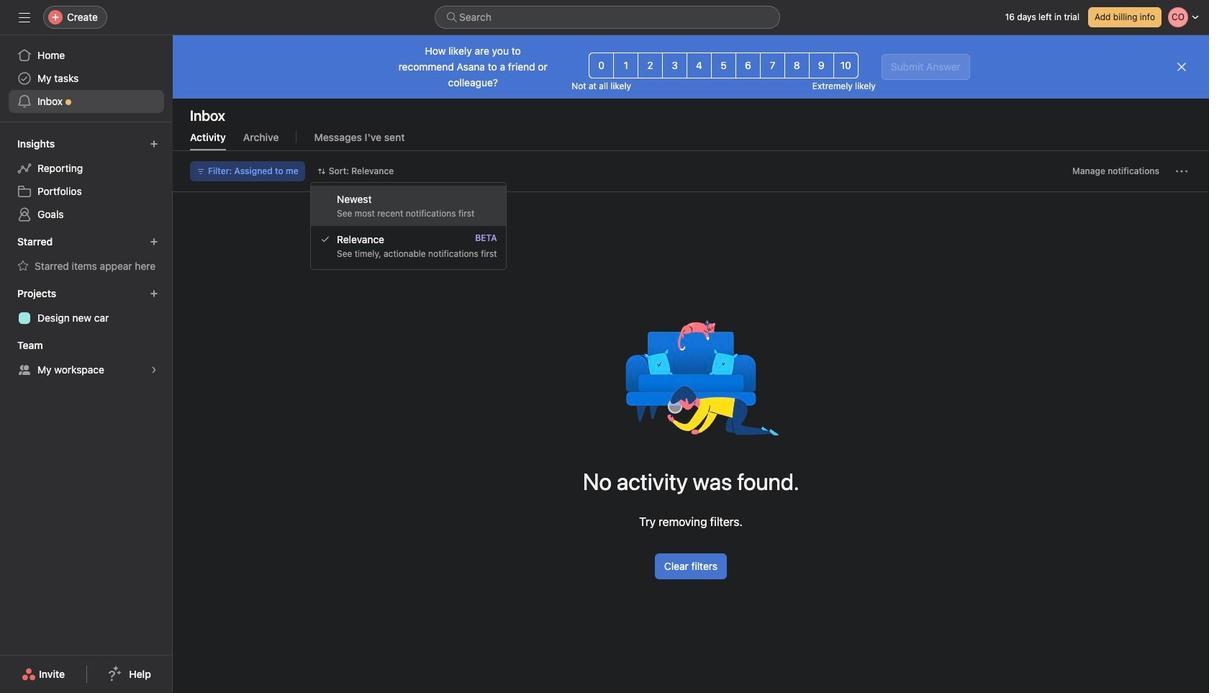 Task type: locate. For each thing, give the bounding box(es) containing it.
None radio
[[589, 53, 614, 78], [613, 53, 639, 78], [638, 53, 663, 78], [662, 53, 688, 78], [711, 53, 736, 78], [736, 53, 761, 78], [589, 53, 614, 78], [613, 53, 639, 78], [638, 53, 663, 78], [662, 53, 688, 78], [711, 53, 736, 78], [736, 53, 761, 78]]

starred element
[[0, 229, 173, 281]]

teams element
[[0, 333, 173, 384]]

new project or portfolio image
[[150, 289, 158, 298]]

see details, my workspace image
[[150, 366, 158, 374]]

None radio
[[687, 53, 712, 78], [760, 53, 785, 78], [785, 53, 810, 78], [809, 53, 834, 78], [833, 53, 859, 78], [687, 53, 712, 78], [760, 53, 785, 78], [785, 53, 810, 78], [809, 53, 834, 78], [833, 53, 859, 78]]

projects element
[[0, 281, 173, 333]]

option group
[[589, 53, 859, 78]]

more actions image
[[1176, 166, 1188, 177]]

menu item
[[311, 186, 506, 226]]

hide sidebar image
[[19, 12, 30, 23]]

list box
[[435, 6, 780, 29]]



Task type: vqa. For each thing, say whether or not it's contained in the screenshot.
menu item
yes



Task type: describe. For each thing, give the bounding box(es) containing it.
dismiss image
[[1176, 61, 1188, 73]]

add items to starred image
[[150, 238, 158, 246]]

insights element
[[0, 131, 173, 229]]

new insights image
[[150, 140, 158, 148]]

global element
[[0, 35, 173, 122]]

sort: relevance image
[[317, 167, 326, 176]]



